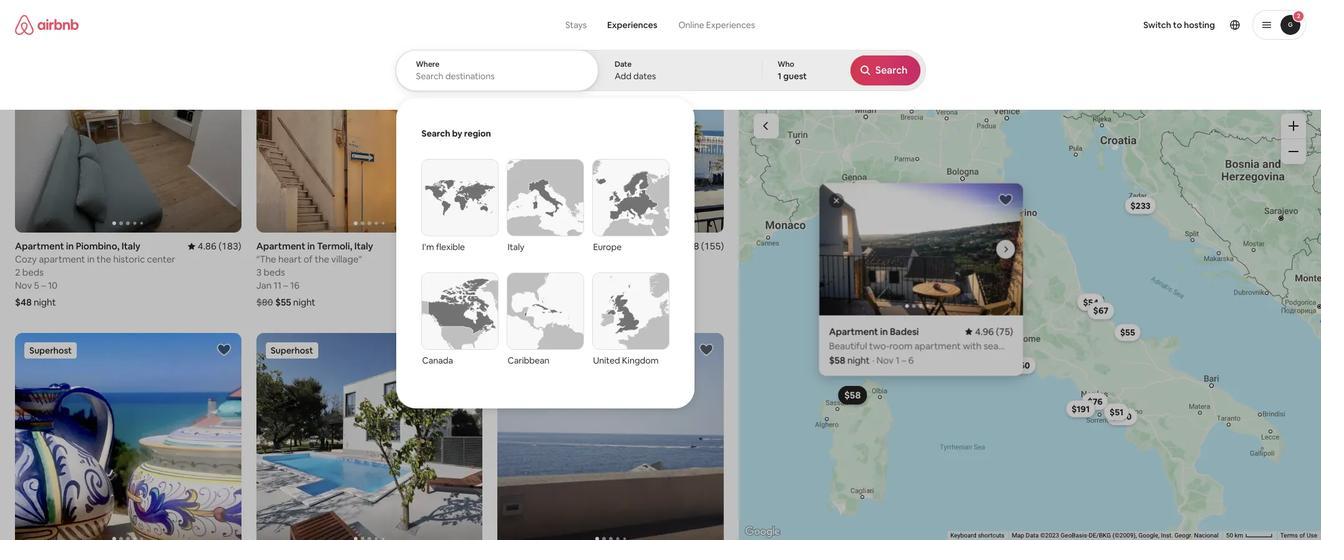Task type: locate. For each thing, give the bounding box(es) containing it.
11
[[274, 280, 282, 292]]

keyboard shortcuts
[[951, 533, 1005, 540]]

$191 left $51 on the bottom right of page
[[1072, 404, 1090, 415]]

italy for apartment in termoli, italy
[[355, 240, 373, 252]]

– inside "apartment in termoli, italy "the heart of the village" 3 beds jan 11 – 16 $80 $55 night"
[[284, 280, 288, 292]]

0 horizontal spatial $116
[[498, 297, 517, 309]]

apartment up $58 night · nov 1 – 6 at the right bottom of page
[[829, 326, 878, 338]]

None search field
[[396, 0, 926, 409]]

$54 button
[[1078, 294, 1104, 311]]

flat
[[580, 254, 594, 265]]

night inside apartment in piombino, italy cozy apartment in the historic center 2 beds nov 5 – 10 $48 night
[[34, 297, 56, 308]]

$191 down '$168' 'button'
[[881, 198, 900, 209]]

1 horizontal spatial the
[[315, 254, 329, 265]]

in
[[66, 240, 74, 252], [308, 240, 315, 252], [549, 240, 557, 252], [87, 254, 95, 265], [880, 326, 888, 338]]

lake
[[806, 80, 822, 90]]

1 horizontal spatial $55
[[1120, 327, 1135, 339]]

0 vertical spatial $116
[[498, 297, 517, 309]]

the
[[97, 254, 111, 265], [315, 254, 329, 265]]

terms of use link
[[1281, 533, 1318, 540]]

historical
[[851, 80, 885, 90]]

1 horizontal spatial 2
[[498, 267, 503, 279]]

beds inside "apartment in termoli, italy "the heart of the village" 3 beds jan 11 – 16 $80 $55 night"
[[264, 267, 285, 279]]

$140 button
[[1107, 408, 1138, 426]]

map
[[1013, 533, 1025, 540]]

night down 16
[[293, 297, 316, 309]]

6
[[909, 355, 914, 366]]

italy up village"
[[355, 240, 373, 252]]

– right 5
[[41, 280, 46, 292]]

$105 button
[[876, 195, 906, 212]]

amazing
[[411, 80, 442, 90]]

0 horizontal spatial of
[[304, 254, 313, 265]]

italy for apartment in civitavecchia, italy
[[622, 240, 641, 252]]

lakefront
[[930, 80, 965, 90]]

none search field containing stays
[[396, 0, 926, 409]]

apartment up "mowita"
[[498, 240, 547, 252]]

1 horizontal spatial experiences
[[707, 19, 756, 31]]

united kingdom
[[594, 355, 659, 367]]

1 vertical spatial $116
[[975, 322, 993, 333]]

0 horizontal spatial the
[[97, 254, 111, 265]]

beds inside apartment in civitavecchia, italy "mowita" a seaside flat with stunning sea view 2 beds nov 12 – 17 $116 night
[[505, 267, 527, 279]]

0 vertical spatial $58 button
[[913, 268, 940, 286]]

dates
[[634, 71, 656, 82]]

by
[[452, 128, 463, 139]]

0 horizontal spatial $55
[[275, 297, 291, 309]]

apartment inside apartment in piombino, italy cozy apartment in the historic center 2 beds nov 5 – 10 $48 night
[[15, 240, 64, 252]]

nov left 5
[[15, 280, 32, 292]]

2 horizontal spatial nov
[[877, 355, 894, 366]]

2 the from the left
[[315, 254, 329, 265]]

italy up historic
[[122, 240, 140, 252]]

stunning
[[617, 254, 654, 265]]

– left 6
[[902, 355, 907, 366]]

beds up "11"
[[264, 267, 285, 279]]

0 vertical spatial of
[[304, 254, 313, 265]]

$75 $191
[[871, 198, 900, 296]]

1 vertical spatial $191
[[1072, 404, 1090, 415]]

apartment
[[15, 240, 64, 252], [256, 240, 306, 252], [498, 240, 547, 252], [829, 326, 878, 338]]

apartment inside "apartment in termoli, italy "the heart of the village" 3 beds jan 11 – 16 $80 $55 night"
[[256, 240, 306, 252]]

1 the from the left
[[97, 254, 111, 265]]

2 horizontal spatial beds
[[505, 267, 527, 279]]

nov inside apartment in piombino, italy cozy apartment in the historic center 2 beds nov 5 – 10 $48 night
[[15, 280, 32, 292]]

beds
[[22, 267, 44, 279], [264, 267, 285, 279], [505, 267, 527, 279]]

1 horizontal spatial $191
[[1072, 404, 1090, 415]]

1 vertical spatial $48
[[15, 297, 32, 308]]

0 horizontal spatial $58 button
[[838, 386, 867, 405]]

1 horizontal spatial of
[[1300, 533, 1306, 540]]

2 beds from the left
[[264, 267, 285, 279]]

2 vertical spatial $58
[[844, 390, 861, 402]]

date add dates
[[615, 59, 656, 82]]

night down 12
[[519, 297, 541, 309]]

1 horizontal spatial $116
[[975, 322, 993, 333]]

0 vertical spatial $48
[[919, 271, 934, 282]]

group containing amazing views
[[0, 50, 1092, 99]]

$80
[[256, 297, 273, 309]]

sea
[[656, 254, 671, 265]]

4.77
[[445, 240, 464, 252]]

heart
[[278, 254, 302, 265]]

experiences right online in the top right of the page
[[707, 19, 756, 31]]

$116
[[498, 297, 517, 309], [975, 322, 993, 333]]

group
[[15, 18, 241, 233], [256, 18, 483, 233], [498, 18, 951, 233], [0, 50, 1092, 99], [819, 183, 1023, 316], [15, 333, 241, 541], [256, 333, 483, 541], [498, 333, 724, 541]]

flexible
[[436, 242, 465, 253]]

of right heart at the top left of page
[[304, 254, 313, 265]]

beds up 5
[[22, 267, 44, 279]]

united
[[594, 355, 621, 367]]

0 horizontal spatial nov
[[15, 280, 32, 292]]

1 beds from the left
[[22, 267, 44, 279]]

the inside apartment in piombino, italy cozy apartment in the historic center 2 beds nov 5 – 10 $48 night
[[97, 254, 111, 265]]

0 horizontal spatial beds
[[22, 267, 44, 279]]

0 vertical spatial $191 button
[[876, 194, 905, 212]]

$168 $105
[[858, 183, 901, 209]]

17
[[535, 280, 544, 292]]

$58 for bottom the $58 button
[[844, 390, 861, 402]]

2 horizontal spatial 2
[[1298, 12, 1301, 20]]

$58 for right the $58 button
[[919, 271, 934, 282]]

$48 down cozy
[[15, 297, 32, 308]]

italy up "mowita"
[[508, 242, 525, 253]]

night down 10
[[34, 297, 56, 308]]

$105
[[881, 198, 901, 209]]

in left badesi
[[880, 326, 888, 338]]

experiences
[[607, 19, 658, 31], [707, 19, 756, 31]]

3
[[256, 267, 262, 279]]

hosting
[[1185, 19, 1216, 31]]

online experiences
[[679, 19, 756, 31]]

apartment up cozy
[[15, 240, 64, 252]]

nov right ·
[[877, 355, 894, 366]]

nov left 12
[[498, 280, 515, 292]]

seaside
[[545, 254, 578, 265]]

italy inside "apartment in termoli, italy "the heart of the village" 3 beds jan 11 – 16 $80 $55 night"
[[355, 240, 373, 252]]

apartment inside google map
showing 28 stays. region
[[829, 326, 878, 338]]

$55
[[275, 297, 291, 309], [1120, 327, 1135, 339]]

italy for apartment in piombino, italy
[[122, 240, 140, 252]]

$191 inside $191 button
[[1072, 404, 1090, 415]]

in left the termoli,
[[308, 240, 315, 252]]

1 horizontal spatial $191 button
[[1066, 401, 1096, 418]]

2
[[1298, 12, 1301, 20], [15, 267, 20, 279], [498, 267, 503, 279]]

4.86 out of 5 average rating,  183 reviews image
[[188, 240, 241, 252]]

italy up stunning
[[622, 240, 641, 252]]

$58 right $75 button
[[919, 271, 934, 282]]

1 vertical spatial 1
[[896, 355, 900, 366]]

0 horizontal spatial $191
[[881, 198, 900, 209]]

1 horizontal spatial 1
[[896, 355, 900, 366]]

europe
[[594, 242, 622, 253]]

1 down who in the right of the page
[[778, 71, 782, 82]]

0 horizontal spatial 2
[[15, 267, 20, 279]]

0 horizontal spatial experiences
[[607, 19, 658, 31]]

add to wishlist: apartment in civitavecchia, italy image
[[699, 27, 714, 42]]

1 horizontal spatial nov
[[498, 280, 515, 292]]

1 horizontal spatial beds
[[264, 267, 285, 279]]

4.86
[[198, 240, 217, 252]]

0 horizontal spatial 1
[[778, 71, 782, 82]]

civitavecchia,
[[559, 240, 620, 252]]

$116 inside 'button'
[[975, 322, 993, 333]]

in inside apartment in civitavecchia, italy "mowita" a seaside flat with stunning sea view 2 beds nov 12 – 17 $116 night
[[549, 240, 557, 252]]

(75)
[[996, 326, 1013, 338]]

the down piombino,
[[97, 254, 111, 265]]

in up seaside
[[549, 240, 557, 252]]

1 inside google map
showing 28 stays. region
[[896, 355, 900, 366]]

$58 down $58 night · nov 1 – 6 at the right bottom of page
[[844, 390, 861, 402]]

of left the use
[[1300, 533, 1306, 540]]

– right "11"
[[284, 280, 288, 292]]

1
[[778, 71, 782, 82], [896, 355, 900, 366]]

stays button
[[555, 12, 598, 37]]

close image
[[833, 197, 840, 205]]

$50 button
[[1009, 357, 1036, 375]]

$58
[[919, 271, 934, 282], [829, 355, 846, 366], [844, 390, 861, 402]]

apartment inside apartment in civitavecchia, italy "mowita" a seaside flat with stunning sea view 2 beds nov 12 – 17 $116 night
[[498, 240, 547, 252]]

$58 button down $58 night · nov 1 – 6 at the right bottom of page
[[838, 386, 867, 405]]

google map
showing 28 stays. region
[[739, 99, 1322, 541]]

0 horizontal spatial $191 button
[[876, 194, 905, 212]]

&
[[732, 80, 737, 90]]

$191 button down $168
[[876, 194, 905, 212]]

– left 17
[[528, 280, 533, 292]]

2 button
[[1253, 10, 1307, 40]]

italy inside apartment in piombino, italy cozy apartment in the historic center 2 beds nov 5 – 10 $48 night
[[122, 240, 140, 252]]

0 vertical spatial $191
[[881, 198, 900, 209]]

$116 inside apartment in civitavecchia, italy "mowita" a seaside flat with stunning sea view 2 beds nov 12 – 17 $116 night
[[498, 297, 517, 309]]

1 experiences from the left
[[607, 19, 658, 31]]

1 horizontal spatial $58 button
[[913, 268, 940, 286]]

$58 button
[[913, 268, 940, 286], [838, 386, 867, 405]]

$48 right $75 button
[[919, 271, 934, 282]]

1 vertical spatial $55
[[1120, 327, 1135, 339]]

zoom in image
[[1289, 121, 1299, 131]]

3 beds from the left
[[505, 267, 527, 279]]

0 vertical spatial 1
[[778, 71, 782, 82]]

online
[[679, 19, 705, 31]]

the down the termoli,
[[315, 254, 329, 265]]

in up apartment
[[66, 240, 74, 252]]

apartment for "mowita"
[[498, 240, 547, 252]]

0 horizontal spatial $48
[[15, 297, 32, 308]]

apartment for cozy
[[15, 240, 64, 252]]

historical homes
[[851, 80, 910, 90]]

2 inside dropdown button
[[1298, 12, 1301, 20]]

de/bkg
[[1089, 533, 1112, 540]]

data
[[1026, 533, 1039, 540]]

1 left 6
[[896, 355, 900, 366]]

$191 inside "$75 $191"
[[881, 198, 900, 209]]

apartment up heart at the top left of page
[[256, 240, 306, 252]]

experiences up date
[[607, 19, 658, 31]]

(183)
[[219, 240, 241, 252]]

0 vertical spatial $55
[[275, 297, 291, 309]]

$116 left (75)
[[975, 322, 993, 333]]

beds down "mowita"
[[505, 267, 527, 279]]

canada
[[422, 355, 453, 367]]

1 vertical spatial $58
[[829, 355, 846, 366]]

add to wishlist image
[[998, 193, 1013, 208]]

$50
[[1015, 360, 1030, 371]]

$191 button
[[876, 194, 905, 212], [1066, 401, 1096, 418]]

$58 left ·
[[829, 355, 846, 366]]

$48 inside 'button'
[[919, 271, 934, 282]]

italy inside apartment in civitavecchia, italy "mowita" a seaside flat with stunning sea view 2 beds nov 12 – 17 $116 night
[[622, 240, 641, 252]]

amazing views
[[411, 80, 464, 90]]

in inside "apartment in termoli, italy "the heart of the village" 3 beds jan 11 – 16 $80 $55 night"
[[308, 240, 315, 252]]

add
[[615, 71, 632, 82]]

$58 button right $75
[[913, 268, 940, 286]]

search
[[422, 128, 451, 139]]

the inside "apartment in termoli, italy "the heart of the village" 3 beds jan 11 – 16 $80 $55 night"
[[315, 254, 329, 265]]

$48
[[919, 271, 934, 282], [15, 297, 32, 308]]

2 inside apartment in civitavecchia, italy "mowita" a seaside flat with stunning sea view 2 beds nov 12 – 17 $116 night
[[498, 267, 503, 279]]

geogr.
[[1175, 533, 1193, 540]]

apartment in termoli, italy "the heart of the village" 3 beds jan 11 – 16 $80 $55 night
[[256, 240, 373, 309]]

in down piombino,
[[87, 254, 95, 265]]

0 vertical spatial $58
[[919, 271, 934, 282]]

night inside google map
showing 28 stays. region
[[848, 355, 870, 366]]

1 vertical spatial of
[[1300, 533, 1306, 540]]

a
[[538, 254, 543, 265]]

date
[[615, 59, 632, 69]]

breakfasts
[[739, 80, 776, 90]]

$51
[[1110, 407, 1124, 418]]

$233 button
[[1125, 197, 1157, 215]]

$116 down 12
[[498, 297, 517, 309]]

$191 button left $51 on the bottom right of page
[[1066, 401, 1096, 418]]

$54
[[1083, 297, 1099, 308]]

4.98
[[681, 240, 700, 252]]

1 horizontal spatial $48
[[919, 271, 934, 282]]

night left ·
[[848, 355, 870, 366]]

$67
[[1094, 306, 1109, 317]]

$53
[[1082, 296, 1098, 307]]

$67 button
[[1088, 303, 1114, 320]]

1 vertical spatial $58 button
[[838, 386, 867, 405]]



Task type: describe. For each thing, give the bounding box(es) containing it.
$116 button
[[969, 319, 999, 337]]

bed & breakfasts
[[717, 80, 776, 90]]

4.98 out of 5 average rating,  155 reviews image
[[671, 240, 724, 252]]

geobasis-
[[1061, 533, 1089, 540]]

4.77 (86)
[[445, 240, 483, 252]]

i'm flexible
[[422, 242, 465, 253]]

km
[[1235, 533, 1244, 540]]

4.96
[[975, 326, 994, 338]]

(©2009),
[[1113, 533, 1138, 540]]

inst.
[[1162, 533, 1174, 540]]

view
[[673, 254, 693, 265]]

apartment
[[39, 254, 85, 265]]

4.96 out of 5 average rating,  75 reviews image
[[965, 326, 1013, 338]]

beds inside apartment in piombino, italy cozy apartment in the historic center 2 beds nov 5 – 10 $48 night
[[22, 267, 44, 279]]

nov inside apartment in civitavecchia, italy "mowita" a seaside flat with stunning sea view 2 beds nov 12 – 17 $116 night
[[498, 280, 515, 292]]

$58 night · nov 1 – 6
[[829, 355, 914, 366]]

1 inside who 1 guest
[[778, 71, 782, 82]]

views
[[444, 80, 464, 90]]

group inside google map
showing 28 stays. region
[[819, 183, 1023, 316]]

$75
[[871, 285, 886, 296]]

region
[[464, 128, 491, 139]]

use
[[1308, 533, 1318, 540]]

to
[[1174, 19, 1183, 31]]

"mowita"
[[498, 254, 536, 265]]

10
[[48, 280, 58, 292]]

1 vertical spatial $191 button
[[1066, 401, 1096, 418]]

4.98 (155)
[[681, 240, 724, 252]]

·
[[873, 355, 875, 366]]

nacional
[[1195, 533, 1219, 540]]

$76 button
[[1082, 393, 1109, 411]]

in for of
[[308, 240, 315, 252]]

night inside "apartment in termoli, italy "the heart of the village" 3 beds jan 11 – 16 $80 $55 night"
[[293, 297, 316, 309]]

experiences button
[[598, 12, 668, 37]]

"the
[[256, 254, 276, 265]]

add to wishlist: apartment in ortona, italy image
[[216, 343, 231, 358]]

keyboard shortcuts button
[[951, 532, 1005, 541]]

keyboard
[[951, 533, 977, 540]]

Where field
[[416, 71, 579, 82]]

switch
[[1144, 19, 1172, 31]]

beachfront
[[602, 80, 642, 90]]

$55 inside "apartment in termoli, italy "the heart of the village" 3 beds jan 11 – 16 $80 $55 night"
[[275, 297, 291, 309]]

piombino,
[[76, 240, 120, 252]]

i'm
[[422, 242, 434, 253]]

$233
[[1131, 200, 1151, 211]]

who 1 guest
[[778, 59, 807, 82]]

in for in
[[66, 240, 74, 252]]

terms
[[1281, 533, 1299, 540]]

apartment in civitavecchia, italy "mowita" a seaside flat with stunning sea view 2 beds nov 12 – 17 $116 night
[[498, 240, 693, 309]]

of inside "apartment in termoli, italy "the heart of the village" 3 beds jan 11 – 16 $80 $55 night"
[[304, 254, 313, 265]]

experiences inside button
[[607, 19, 658, 31]]

nov inside google map
showing 28 stays. region
[[877, 355, 894, 366]]

$55 inside button
[[1120, 327, 1135, 339]]

apartment in badesi
[[829, 326, 919, 338]]

stays
[[566, 19, 587, 31]]

50 km
[[1227, 533, 1246, 540]]

5
[[34, 280, 39, 292]]

– inside google map
showing 28 stays. region
[[902, 355, 907, 366]]

4.77 out of 5 average rating,  86 reviews image
[[435, 240, 483, 252]]

©2023
[[1041, 533, 1060, 540]]

– inside apartment in civitavecchia, italy "mowita" a seaside flat with stunning sea view 2 beds nov 12 – 17 $116 night
[[528, 280, 533, 292]]

12
[[517, 280, 526, 292]]

kingdom
[[622, 355, 659, 367]]

what can we help you find? tab list
[[555, 12, 668, 37]]

shortcuts
[[979, 533, 1005, 540]]

google image
[[742, 525, 784, 541]]

50
[[1227, 533, 1234, 540]]

switch to hosting
[[1144, 19, 1216, 31]]

16
[[290, 280, 300, 292]]

add to wishlist: apartment in bibinje, croatia image
[[458, 343, 473, 358]]

2 experiences from the left
[[707, 19, 756, 31]]

experiences tab panel
[[396, 50, 926, 409]]

in for seaside
[[549, 240, 557, 252]]

$76
[[1088, 396, 1103, 408]]

cozy
[[15, 254, 37, 265]]

jan
[[256, 280, 272, 292]]

2 inside apartment in piombino, italy cozy apartment in the historic center 2 beds nov 5 – 10 $48 night
[[15, 267, 20, 279]]

$53 button
[[1077, 293, 1103, 311]]

apartment in piombino, italy cozy apartment in the historic center 2 beds nov 5 – 10 $48 night
[[15, 240, 175, 308]]

online experiences link
[[668, 12, 767, 37]]

zoom out image
[[1289, 147, 1299, 157]]

$48 inside apartment in piombino, italy cozy apartment in the historic center 2 beds nov 5 – 10 $48 night
[[15, 297, 32, 308]]

badesi
[[890, 326, 919, 338]]

the for of
[[315, 254, 329, 265]]

search by region
[[422, 128, 491, 139]]

google,
[[1139, 533, 1160, 540]]

4.96 (75)
[[975, 326, 1013, 338]]

apartment for "the
[[256, 240, 306, 252]]

$168 button
[[852, 180, 883, 197]]

night inside apartment in civitavecchia, italy "mowita" a seaside flat with stunning sea view 2 beds nov 12 – 17 $116 night
[[519, 297, 541, 309]]

in inside region
[[880, 326, 888, 338]]

terms of use
[[1281, 533, 1318, 540]]

guest
[[784, 71, 807, 82]]

profile element
[[776, 0, 1307, 50]]

who
[[778, 59, 795, 69]]

– inside apartment in piombino, italy cozy apartment in the historic center 2 beds nov 5 – 10 $48 night
[[41, 280, 46, 292]]

termoli,
[[317, 240, 353, 252]]

add to wishlist: apartment in bastia, france image
[[699, 343, 714, 358]]

$55 button
[[1115, 324, 1141, 342]]

italy inside experiences "tab panel"
[[508, 242, 525, 253]]

$140
[[1112, 412, 1132, 423]]

50 km button
[[1223, 532, 1277, 541]]

the for in
[[97, 254, 111, 265]]

$75 button
[[865, 282, 891, 299]]

map data ©2023 geobasis-de/bkg (©2009), google, inst. geogr. nacional
[[1013, 533, 1219, 540]]

bed
[[717, 80, 730, 90]]



Task type: vqa. For each thing, say whether or not it's contained in the screenshot.
4.86
yes



